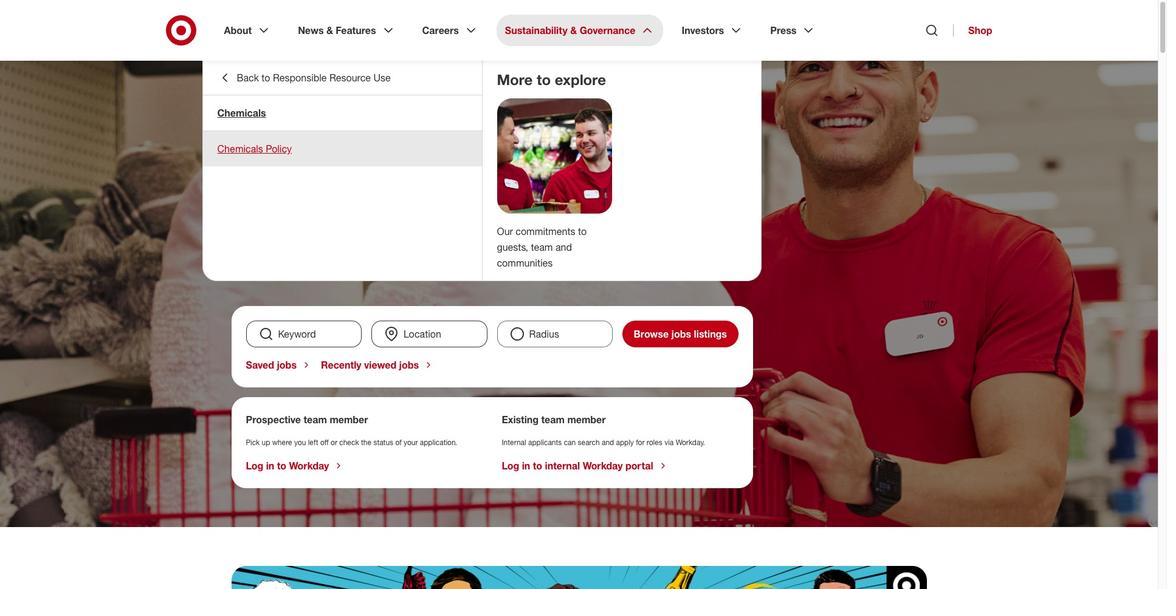 Task type: locate. For each thing, give the bounding box(es) containing it.
to down where
[[277, 460, 286, 472]]

to down applicants
[[533, 460, 542, 472]]

news & features link
[[289, 15, 404, 46]]

1 horizontal spatial log
[[502, 460, 519, 472]]

chemicals down back
[[217, 107, 266, 119]]

0 horizontal spatial and
[[556, 241, 572, 253]]

use
[[374, 72, 391, 84]]

to for guests,
[[578, 225, 587, 238]]

you down policy
[[231, 173, 315, 233]]

workday down left
[[289, 460, 329, 472]]

you left left
[[294, 438, 306, 447]]

roles
[[647, 438, 662, 447]]

1 horizontal spatial jobs
[[399, 359, 419, 371]]

0 vertical spatial you
[[231, 173, 315, 233]]

2 horizontal spatial jobs
[[671, 328, 691, 340]]

1 horizontal spatial in
[[522, 460, 530, 472]]

0 horizontal spatial log
[[246, 460, 263, 472]]

you for up
[[294, 438, 306, 447]]

for
[[636, 438, 645, 447]]

love.
[[328, 173, 433, 233]]

1 horizontal spatial careers
[[422, 24, 459, 36]]

explore
[[555, 71, 606, 89]]

or
[[331, 438, 337, 447]]

None text field
[[246, 321, 362, 348]]

0 horizontal spatial workday
[[289, 460, 329, 472]]

chemicals left policy
[[217, 143, 263, 155]]

policy
[[266, 143, 292, 155]]

to right "commitments"
[[578, 225, 587, 238]]

recently viewed jobs
[[321, 359, 419, 371]]

1 horizontal spatial workday
[[583, 460, 623, 472]]

member up "check"
[[330, 414, 368, 426]]

0 vertical spatial and
[[556, 241, 572, 253]]

resource
[[329, 72, 371, 84]]

jobs right viewed
[[399, 359, 419, 371]]

log down pick
[[246, 460, 263, 472]]

& right news
[[326, 24, 333, 36]]

0 horizontal spatial jobs
[[277, 359, 297, 371]]

1 horizontal spatial and
[[602, 438, 614, 447]]

work
[[231, 120, 351, 179]]

our
[[497, 225, 513, 238]]

in down 'internal' at the bottom of page
[[522, 460, 530, 472]]

back to responsible resource use button
[[203, 61, 482, 95]]

our commitments to guests, team and communities link
[[497, 225, 587, 269]]

log down 'internal' at the bottom of page
[[502, 460, 519, 472]]

2 member from the left
[[567, 414, 606, 426]]

0 horizontal spatial member
[[330, 414, 368, 426]]

internal applicants can search and apply for roles via workday.
[[502, 438, 705, 447]]

jobs inside button
[[671, 328, 691, 340]]

log
[[246, 460, 263, 472], [502, 460, 519, 472]]

sustainability & governance link
[[497, 15, 663, 46]]

team
[[531, 241, 553, 253], [304, 414, 327, 426], [541, 414, 565, 426]]

browse jobs listings button
[[622, 321, 738, 348]]

investors link
[[673, 15, 752, 46]]

2 in from the left
[[522, 460, 530, 472]]

application.
[[420, 438, 457, 447]]

job search group
[[241, 321, 743, 348]]

site navigation element
[[0, 0, 1167, 590]]

workday down internal applicants can search and apply for roles via workday.
[[583, 460, 623, 472]]

guests,
[[497, 241, 528, 253]]

jobs
[[671, 328, 691, 340], [277, 359, 297, 371], [399, 359, 419, 371]]

you inside careers work somewhere you love.
[[231, 173, 315, 233]]

to inside button
[[262, 72, 270, 84]]

0 horizontal spatial careers
[[231, 100, 286, 118]]

1 member from the left
[[330, 414, 368, 426]]

2 log from the left
[[502, 460, 519, 472]]

0 horizontal spatial &
[[326, 24, 333, 36]]

careers
[[422, 24, 459, 36], [231, 100, 286, 118]]

0 vertical spatial chemicals
[[217, 107, 266, 119]]

status
[[373, 438, 393, 447]]

prospective team member
[[246, 414, 368, 426]]

back
[[237, 72, 259, 84]]

None text field
[[371, 321, 487, 348]]

1 log from the left
[[246, 460, 263, 472]]

1 vertical spatial careers
[[231, 100, 286, 118]]

of
[[395, 438, 402, 447]]

to right back
[[262, 72, 270, 84]]

apply
[[616, 438, 634, 447]]

internal
[[545, 460, 580, 472]]

member up search
[[567, 414, 606, 426]]

and left apply
[[602, 438, 614, 447]]

jobs right saved
[[277, 359, 297, 371]]

in
[[266, 460, 274, 472], [522, 460, 530, 472]]

you
[[231, 173, 315, 233], [294, 438, 306, 447]]

sustainability & governance
[[505, 24, 635, 36]]

off
[[320, 438, 329, 447]]

workday
[[289, 460, 329, 472], [583, 460, 623, 472]]

and down "commitments"
[[556, 241, 572, 253]]

jobs left listings
[[671, 328, 691, 340]]

internal
[[502, 438, 526, 447]]

0 vertical spatial careers
[[422, 24, 459, 36]]

0 horizontal spatial in
[[266, 460, 274, 472]]

existing
[[502, 414, 539, 426]]

2 & from the left
[[570, 24, 577, 36]]

1 horizontal spatial &
[[570, 24, 577, 36]]

1 vertical spatial chemicals
[[217, 143, 263, 155]]

viewed
[[364, 359, 396, 371]]

member
[[330, 414, 368, 426], [567, 414, 606, 426]]

jobs for browse
[[671, 328, 691, 340]]

log for log in to workday
[[246, 460, 263, 472]]

commitments
[[516, 225, 575, 238]]

check
[[339, 438, 359, 447]]

team up applicants
[[541, 414, 565, 426]]

careers inside careers work somewhere you love.
[[231, 100, 286, 118]]

features
[[336, 24, 376, 36]]

member for existing team member
[[567, 414, 606, 426]]

to inside the our commitments to guests, team and communities
[[578, 225, 587, 238]]

team inside the our commitments to guests, team and communities
[[531, 241, 553, 253]]

team down "commitments"
[[531, 241, 553, 253]]

&
[[326, 24, 333, 36], [570, 24, 577, 36]]

1 & from the left
[[326, 24, 333, 36]]

jobs for saved
[[277, 359, 297, 371]]

to
[[537, 71, 551, 89], [262, 72, 270, 84], [578, 225, 587, 238], [277, 460, 286, 472], [533, 460, 542, 472]]

and
[[556, 241, 572, 253], [602, 438, 614, 447]]

you for work
[[231, 173, 315, 233]]

our commitments to guests, team and communities
[[497, 225, 587, 269]]

log in to workday
[[246, 460, 329, 472]]

chemicals
[[217, 107, 266, 119], [217, 143, 263, 155]]

2 chemicals from the top
[[217, 143, 263, 155]]

about link
[[215, 15, 280, 46]]

1 in from the left
[[266, 460, 274, 472]]

to for workday
[[277, 460, 286, 472]]

browse jobs listings
[[634, 328, 727, 340]]

in down "up"
[[266, 460, 274, 472]]

1 horizontal spatial member
[[567, 414, 606, 426]]

chemicals policy
[[217, 143, 292, 155]]

& left governance
[[570, 24, 577, 36]]

browse
[[634, 328, 669, 340]]

careers inside site navigation element
[[422, 24, 459, 36]]

chemicals for chemicals policy
[[217, 143, 263, 155]]

2 workday from the left
[[583, 460, 623, 472]]

to for internal
[[533, 460, 542, 472]]

news & features
[[298, 24, 376, 36]]

chemicals policy link
[[203, 131, 482, 167]]

& for news
[[326, 24, 333, 36]]

team up left
[[304, 414, 327, 426]]

where
[[272, 438, 292, 447]]

investors
[[682, 24, 724, 36]]

1 chemicals from the top
[[217, 107, 266, 119]]

1 vertical spatial you
[[294, 438, 306, 447]]



Task type: vqa. For each thing, say whether or not it's contained in the screenshot.
Back to Responsible Resource Use
yes



Task type: describe. For each thing, give the bounding box(es) containing it.
sustainability
[[505, 24, 568, 36]]

more
[[497, 71, 533, 89]]

log for log in to internal workday portal
[[502, 460, 519, 472]]

recently
[[321, 359, 361, 371]]

left
[[308, 438, 318, 447]]

up
[[262, 438, 270, 447]]

saved
[[246, 359, 274, 371]]

shop
[[968, 24, 992, 36]]

saved jobs link
[[246, 359, 311, 371]]

about
[[224, 24, 252, 36]]

chemicals for chemicals
[[217, 107, 266, 119]]

log in to workday link
[[246, 460, 344, 472]]

careers for careers work somewhere you love.
[[231, 100, 286, 118]]

to right more at the top left
[[537, 71, 551, 89]]

member for prospective team member
[[330, 414, 368, 426]]

in for workday
[[266, 460, 274, 472]]

search
[[578, 438, 600, 447]]

careers link
[[414, 15, 487, 46]]

chemicals link
[[203, 95, 482, 131]]

applicants
[[528, 438, 562, 447]]

existing team member
[[502, 414, 606, 426]]

the
[[361, 438, 371, 447]]

communities
[[497, 257, 553, 269]]

in for internal
[[522, 460, 530, 472]]

log in to internal workday portal
[[502, 460, 653, 472]]

Browse jobs listings search field
[[241, 321, 743, 348]]

pick up where you left off or check the status of your application.
[[246, 438, 457, 447]]

log in to internal workday portal link
[[502, 460, 668, 472]]

two target team members smiling in the grocery department image
[[497, 98, 612, 214]]

1 vertical spatial and
[[602, 438, 614, 447]]

via
[[664, 438, 674, 447]]

governance
[[580, 24, 635, 36]]

1 workday from the left
[[289, 460, 329, 472]]

& for sustainability
[[570, 24, 577, 36]]

portal
[[625, 460, 653, 472]]

news
[[298, 24, 324, 36]]

recently viewed jobs link
[[321, 359, 434, 371]]

responsible
[[273, 72, 327, 84]]

pick
[[246, 438, 260, 447]]

and inside the our commitments to guests, team and communities
[[556, 241, 572, 253]]

saved jobs
[[246, 359, 297, 371]]

team for prospective team member
[[304, 414, 327, 426]]

press link
[[762, 15, 824, 46]]

careers work somewhere you love.
[[231, 100, 634, 233]]

workday.
[[676, 438, 705, 447]]

prospective
[[246, 414, 301, 426]]

shop link
[[953, 24, 992, 36]]

back to responsible resource use
[[237, 72, 391, 84]]

somewhere
[[364, 120, 634, 179]]

team for existing team member
[[541, 414, 565, 426]]

press
[[770, 24, 797, 36]]

careers for careers
[[422, 24, 459, 36]]

more to explore
[[497, 71, 606, 89]]

listings
[[694, 328, 727, 340]]

can
[[564, 438, 576, 447]]

your
[[404, 438, 418, 447]]



